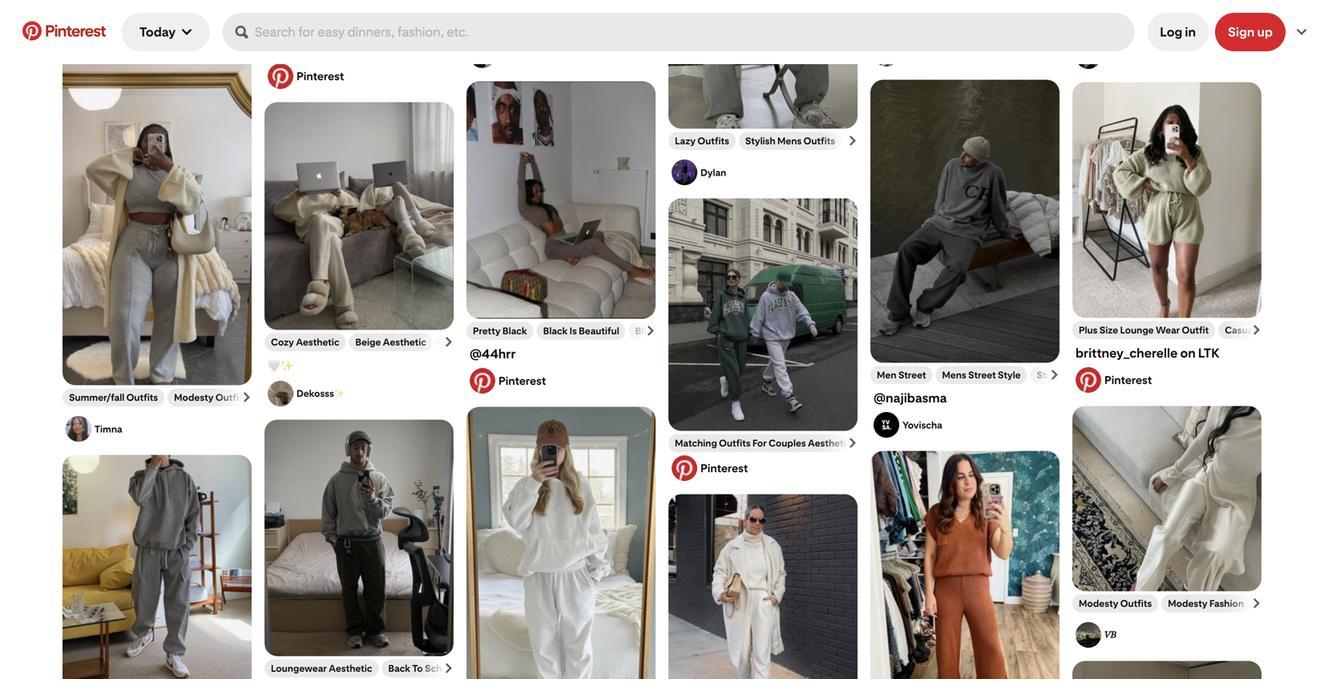 Task type: locate. For each thing, give the bounding box(es) containing it.
2 horizontal spatial outfit
[[1182, 324, 1209, 336]]

0 horizontal spatial modesty
[[174, 392, 214, 403]]

today
[[140, 24, 176, 40]]

outfits left modesty fashion link
[[1121, 598, 1152, 609]]

pinterest link for brittney_cherelle on ltk
[[1105, 373, 1259, 387]]

pinterest link down @44hrr button
[[499, 374, 653, 388]]

yovischa button
[[874, 412, 1057, 438], [903, 419, 1057, 431]]

🤍✨
[[268, 358, 293, 374]]

ltk down the white
[[356, 42, 378, 57]]

beautiful
[[579, 325, 620, 337]]

cozy set outfit, white set outfit, cozy lounge outfits, lounge pants outfit, white pants outfit, cute comfy outfits, winter lounge outfit, lounging outfit, cozy outfits image
[[265, 0, 454, 14]]

log in button
[[1148, 13, 1209, 51]]

cozy aesthetic, beige aesthetic, bedroom aesthetic, aesthetic fashion, aesthetic style, loungewear aesthetic, cozy loungewear, oversize outfit, wfh outfits image
[[265, 102, 454, 331]]

rhysvstheworld button
[[871, 0, 1060, 67], [871, 31, 1060, 67], [874, 41, 1057, 67], [903, 48, 1057, 60]]

𝓜𝓪𝓪𝓱𝓲 ୨୧ button
[[467, 0, 707, 68], [467, 13, 656, 68], [470, 42, 653, 68], [499, 48, 653, 62]]

street left style
[[969, 369, 996, 381]]

0 horizontal spatial modesty outfits
[[174, 392, 247, 403]]

1 horizontal spatial modesty outfits link
[[1079, 598, 1152, 609]]

sign up
[[1228, 24, 1273, 40]]

matching outfits for couples aesthetic
[[675, 437, 852, 449]]

outfit right wear
[[1182, 324, 1209, 336]]

pinterest button left hail
[[13, 21, 115, 43]]

in
[[1185, 24, 1196, 40]]

pinterest link down couples
[[701, 461, 855, 475]]

scroll image for plus size lounge wear outfit
[[1253, 325, 1262, 335]]

0 horizontal spatial outfit
[[313, 20, 340, 32]]

2 vertical spatial pinterest image
[[672, 455, 698, 481]]

2 black from the left
[[543, 325, 568, 337]]

scroll image
[[848, 136, 858, 146], [646, 326, 656, 336], [1253, 599, 1262, 608]]

summer/fall outfits, modesty outfits, chill outfits, trendy fashion outfits, hottest fashion trends, autumn fashion casual, cute comfy outfits, girly fashion, casual modest summer outfits image
[[63, 49, 252, 385]]

plus size lounge wear outfit, casual lounge outfits, comfy outfits, cute outfits, cute summer lounge outfits, lounge set outfit, lounge dress, feminine loungewear, girls loungewear image
[[1073, 82, 1262, 319]]

@44hrr button
[[470, 346, 653, 362]]

0 horizontal spatial pinterest image
[[268, 63, 293, 89]]

2 set from the left
[[386, 20, 401, 32]]

outfits right summer/fall
[[126, 392, 158, 403]]

1 horizontal spatial set
[[386, 20, 401, 32]]

modesty outfits
[[174, 392, 247, 403], [1079, 598, 1152, 609]]

up
[[1258, 24, 1273, 40]]

ltk
[[356, 42, 378, 57], [1199, 346, 1220, 361]]

white set outfit
[[356, 20, 429, 32]]

0 horizontal spatial modesty outfits link
[[174, 392, 247, 403]]

yovischa
[[903, 419, 943, 431]]

cute casual outfits, comfy outfits, stylish outfits, fall lounge outfits, fall chill outfits, christmas outfit women casual, fall lounge wear, lazy outfits summer, lounge wear outfit image
[[1073, 661, 1262, 679]]

0 vertical spatial mens
[[778, 135, 802, 147]]

scroll image right stylish mens outfits link
[[848, 136, 858, 146]]

outfits right the stylish
[[804, 135, 836, 147]]

log
[[1161, 24, 1183, 40]]

today button
[[122, 13, 210, 51]]

pinterest image for joandkemp on ltk
[[268, 63, 293, 89]]

1 horizontal spatial outfit
[[402, 20, 429, 32]]

outfit right the white
[[402, 20, 429, 32]]

timna image
[[66, 416, 91, 442]]

modesty outfits up 𝑉𝐵
[[1079, 598, 1152, 609]]

ugg slippers cozy sweatpants oversized hoodie winter outfit ideas ugg coquette slippers outfit, outfits with ugg slippers, uggs slippers outfit, slipper outfit, uggs outfit, slippers cozy, winter fashion casual, cozy fashion, trendy fashion image
[[467, 407, 656, 679]]

black
[[503, 325, 527, 337], [543, 325, 568, 337]]

dekosss✨ button
[[268, 381, 451, 407], [297, 387, 451, 400]]

0 vertical spatial on
[[338, 42, 354, 57]]

aesthetic for loungewear aesthetic
[[329, 663, 372, 674]]

brittney_cherelle on ltk
[[1076, 346, 1220, 361]]

scroll image right beautiful
[[646, 326, 656, 336]]

pinterest link
[[13, 21, 115, 40], [297, 69, 451, 83], [1105, 373, 1259, 387], [499, 374, 653, 388], [701, 461, 855, 475]]

fashion
[[1210, 598, 1245, 609]]

modesty outfits left dekosss✨ image
[[174, 392, 247, 403]]

black is beautiful link
[[543, 325, 620, 337]]

aesthetic
[[296, 336, 340, 348], [383, 336, 427, 348], [808, 437, 852, 449], [329, 663, 372, 674]]

1 horizontal spatial pinterest image
[[470, 368, 496, 394]]

modesty outfits for topmost modesty outfits link
[[174, 392, 247, 403]]

outfit for white set outfit
[[402, 20, 429, 32]]

2 cozy from the top
[[271, 336, 294, 348]]

plus
[[1079, 324, 1098, 336]]

modesty fashion link
[[1169, 598, 1245, 609]]

pinterest right pinterest icon
[[45, 21, 106, 40]]

beige aesthetic
[[356, 336, 427, 348]]

set right the white
[[386, 20, 401, 32]]

𝑉𝐵 button
[[1073, 613, 1262, 648], [1076, 622, 1259, 648], [1105, 629, 1259, 641]]

on for joandkemp
[[338, 42, 354, 57]]

pinterest down joandkemp on ltk
[[297, 69, 344, 83]]

outfits right lazy
[[698, 135, 730, 147]]

pinterest image down joandkemp
[[268, 63, 293, 89]]

mens right the stylish
[[778, 135, 802, 147]]

𝑉𝐵 image
[[1076, 622, 1102, 648]]

mens
[[778, 135, 802, 147], [943, 369, 967, 381]]

pinterest button
[[13, 21, 115, 43], [669, 452, 858, 481]]

2 horizontal spatial scroll image
[[1253, 599, 1262, 608]]

0 horizontal spatial set
[[296, 20, 311, 32]]

nat hail image
[[66, 10, 91, 36]]

men street link
[[877, 369, 926, 381]]

aesthetic right beige
[[383, 336, 427, 348]]

dylan image
[[672, 160, 698, 185]]

1 vertical spatial ltk
[[1199, 346, 1220, 361]]

street for mens
[[969, 369, 996, 381]]

rhysvstheworld image
[[874, 41, 900, 67]]

sign
[[1228, 24, 1255, 40]]

1 vertical spatial modesty outfits
[[1079, 598, 1152, 609]]

mens street style link
[[943, 369, 1021, 381]]

lazy outfits
[[675, 135, 730, 147]]

stylish mens outfits link
[[746, 135, 836, 147]]

for
[[753, 437, 767, 449]]

1 vertical spatial pinterest button
[[669, 452, 858, 481]]

outfits for 'lazy outfits' link
[[698, 135, 730, 147]]

mens up @najibasma button
[[943, 369, 967, 381]]

pinterest down brittney_cherelle
[[1105, 373, 1152, 387]]

1 set from the left
[[296, 20, 311, 32]]

1 horizontal spatial street
[[969, 369, 996, 381]]

set for white
[[386, 20, 401, 32]]

Search text field
[[255, 13, 1128, 51]]

pinterest link down brittney_cherelle on ltk button on the right bottom of the page
[[1105, 373, 1259, 387]]

0 vertical spatial scroll image
[[848, 136, 858, 146]]

0 vertical spatial cozy
[[271, 20, 294, 32]]

timna button
[[63, 407, 252, 442], [66, 416, 249, 442], [95, 423, 249, 435]]

pinterest image
[[268, 63, 293, 89], [470, 368, 496, 394], [672, 455, 698, 481]]

1 cozy from the top
[[271, 20, 294, 32]]

outfits left dekosss✨ image
[[216, 392, 247, 403]]

lazy
[[675, 135, 696, 147]]

1 horizontal spatial black
[[543, 325, 568, 337]]

1 horizontal spatial on
[[1181, 346, 1196, 361]]

0 vertical spatial modesty outfits
[[174, 392, 247, 403]]

outfit
[[313, 20, 340, 32], [402, 20, 429, 32], [1182, 324, 1209, 336]]

aesthetic for cozy aesthetic
[[296, 336, 340, 348]]

on right joandkemp
[[338, 42, 354, 57]]

outfits for matching outfits for couples aesthetic link
[[719, 437, 751, 449]]

0 vertical spatial pinterest image
[[268, 63, 293, 89]]

1 vertical spatial mens
[[943, 369, 967, 381]]

pinterest for joandkemp on ltk
[[297, 69, 344, 83]]

street
[[899, 369, 926, 381], [969, 369, 996, 381]]

outfit up joandkemp on ltk
[[313, 20, 340, 32]]

dylan button
[[669, 150, 858, 185], [672, 160, 855, 185], [701, 167, 855, 178]]

cozy set outfit link
[[271, 20, 340, 32]]

mens street style
[[943, 369, 1021, 381]]

on down the plus size lounge wear outfit link
[[1181, 346, 1196, 361]]

cozy
[[271, 20, 294, 32], [271, 336, 294, 348]]

1 horizontal spatial modesty outfits
[[1079, 598, 1152, 609]]

1 vertical spatial cozy
[[271, 336, 294, 348]]

modesty outfits link up 𝑉𝐵
[[1079, 598, 1152, 609]]

1 horizontal spatial ltk
[[1199, 346, 1220, 361]]

on
[[338, 42, 354, 57], [1181, 346, 1196, 361]]

1 horizontal spatial scroll image
[[848, 136, 858, 146]]

black left is
[[543, 325, 568, 337]]

cozy up 🤍✨
[[271, 336, 294, 348]]

2 horizontal spatial pinterest image
[[672, 455, 698, 481]]

1 vertical spatial scroll image
[[646, 326, 656, 336]]

brittney_cherelle
[[1076, 346, 1178, 361]]

size
[[1100, 324, 1119, 336]]

scroll image for cozy set outfit
[[444, 21, 454, 31]]

pretty black
[[473, 325, 527, 337]]

0 horizontal spatial street
[[899, 369, 926, 381]]

aesthetic up 🤍✨ button
[[296, 336, 340, 348]]

stylish mens outfits
[[746, 135, 836, 147]]

aesthetic right couples
[[808, 437, 852, 449]]

timna
[[95, 423, 122, 435]]

1 vertical spatial pinterest image
[[470, 368, 496, 394]]

guys in sweatpants aesthetic, tracksuit aesthetic, loungewear aesthetic, men loungewear, loungewear outfits, hoodie and sweatpants outfit men, men tracksuit outfit, hoodie style men, mens comfy outfits image
[[63, 455, 252, 679]]

𝓜𝓪𝓪𝓱𝓲 ୨୧
[[499, 48, 548, 60]]

scroll image right fashion
[[1253, 599, 1262, 608]]

1 vertical spatial on
[[1181, 346, 1196, 361]]

aesthetic left back
[[329, 663, 372, 674]]

matching outfits for couples aesthetic link
[[675, 437, 852, 449]]

plus size lounge wear outfit
[[1079, 324, 1209, 336]]

outfits left for
[[719, 437, 751, 449]]

outfits
[[698, 135, 730, 147], [804, 135, 836, 147], [126, 392, 158, 403], [216, 392, 247, 403], [719, 437, 751, 449], [1121, 598, 1152, 609]]

men street, mens street style, street wear, streetwear outfits men, mens outfits, back to school fits, hottest fashion trends, unique fashion, different styles image
[[871, 80, 1060, 363]]

ltk for joandkemp on ltk
[[356, 42, 378, 57]]

modesty outfits link
[[174, 392, 247, 403], [1079, 598, 1152, 609]]

summer/fall outfits link
[[69, 392, 158, 403]]

joandkemp on ltk button
[[268, 42, 451, 57]]

0 horizontal spatial ltk
[[356, 42, 378, 57]]

pinterest image down matching
[[672, 455, 698, 481]]

0 horizontal spatial scroll image
[[646, 326, 656, 336]]

pinterest button down matching outfits for couples aesthetic link
[[669, 452, 858, 481]]

pinterest link down joandkemp on ltk button
[[297, 69, 451, 83]]

ltk down plus size lounge wear outfit
[[1199, 346, 1220, 361]]

@najibasma
[[874, 391, 947, 406]]

2 horizontal spatial modesty
[[1169, 598, 1208, 609]]

2 street from the left
[[969, 369, 996, 381]]

scroll image
[[444, 21, 454, 31], [1253, 325, 1262, 335], [444, 337, 454, 347], [1050, 370, 1060, 380], [242, 393, 252, 402], [848, 438, 858, 448], [444, 664, 454, 673]]

𝓜𝓪𝓪𝓱𝓲 ୨୧ image
[[470, 42, 496, 68]]

modesty outfits link left dekosss✨ image
[[174, 392, 247, 403]]

street up @najibasma at right bottom
[[899, 369, 926, 381]]

0 horizontal spatial black
[[503, 325, 527, 337]]

summer/fall outfits
[[69, 392, 158, 403]]

effortlessly chic outfits, effortless outfit, lounge set outfit, lounge wear, chic loungewear outfits, loungewear photoshoot ideas, fall loungewear, comfortable outfits, comfy outfits image
[[669, 494, 858, 679]]

pinterest for @44hrr
[[499, 374, 546, 388]]

pinterest down @44hrr
[[499, 374, 546, 388]]

modesty outfits for the bottom modesty outfits link
[[1079, 598, 1152, 609]]

black right pretty
[[503, 325, 527, 337]]

modesty outfits, modesty fashion, modest fashion outfits, classy outfits, pretty outfits, casual outfits, flowy outfits, modest fits, modest wear image
[[1073, 406, 1262, 591]]

set up joandkemp
[[296, 20, 311, 32]]

0 horizontal spatial on
[[338, 42, 354, 57]]

1 street from the left
[[899, 369, 926, 381]]

matching
[[675, 437, 717, 449]]

log in
[[1161, 24, 1196, 40]]

search icon image
[[235, 26, 248, 38]]

wear
[[1156, 324, 1181, 336]]

pretty
[[473, 325, 501, 337]]

sign up button
[[1216, 13, 1286, 51]]

lounge
[[1121, 324, 1154, 336]]

cozy for 🤍✨
[[271, 336, 294, 348]]

back to school fits link
[[388, 663, 474, 674]]

0 vertical spatial pinterest button
[[13, 21, 115, 43]]

cozy up joandkemp
[[271, 20, 294, 32]]

back to school fits
[[388, 663, 474, 674]]

0 vertical spatial ltk
[[356, 42, 378, 57]]

pinterest image down @44hrr
[[470, 368, 496, 394]]

pinterest
[[45, 21, 106, 40], [297, 69, 344, 83], [1105, 373, 1152, 387], [499, 374, 546, 388], [701, 461, 748, 475]]



Task type: describe. For each thing, give the bounding box(es) containing it.
pretty black link
[[473, 325, 527, 337]]

0 horizontal spatial mens
[[778, 135, 802, 147]]

joandkemp on ltk
[[268, 42, 378, 57]]

street for men
[[899, 369, 926, 381]]

dekosss✨
[[297, 388, 344, 399]]

matching outfits for couples aesthetic, matching clothes couple, matching couple outfits casual, couple outfits aesthetic, casual style outfits, matching couples, couple twinning outfits, matchy outfit couple, couple winter outfits image
[[669, 198, 858, 432]]

men
[[877, 369, 897, 381]]

white
[[356, 20, 384, 32]]

@najibasma button
[[874, 391, 1057, 406]]

pinterest for brittney_cherelle on ltk
[[1105, 373, 1152, 387]]

school
[[425, 663, 456, 674]]

cozy aesthetic link
[[271, 336, 340, 348]]

1 horizontal spatial pinterest button
[[669, 452, 858, 481]]

set for cozy
[[296, 20, 311, 32]]

cozy aesthetic
[[271, 336, 340, 348]]

modesty for summer/fall outfits
[[174, 392, 214, 403]]

beige aesthetic link
[[356, 336, 427, 348]]

modesty for modesty outfits
[[1169, 598, 1208, 609]]

pinterest link for @44hrr
[[499, 374, 653, 388]]

cozy for joandkemp on ltk
[[271, 20, 294, 32]]

lazy outfits link
[[675, 135, 730, 147]]

outfits for the bottom modesty outfits link
[[1121, 598, 1152, 609]]

1 vertical spatial modesty outfits link
[[1079, 598, 1152, 609]]

1 horizontal spatial mens
[[943, 369, 967, 381]]

outfits for topmost modesty outfits link
[[216, 392, 247, 403]]

stylish
[[746, 135, 776, 147]]

fits
[[458, 663, 474, 674]]

dekosss✨ image
[[268, 381, 293, 407]]

plus size lounge wear outfit link
[[1079, 324, 1209, 336]]

loungewear aesthetic
[[271, 663, 372, 674]]

on for brittney_cherelle
[[1181, 346, 1196, 361]]

scroll image for matching outfits for couples aesthetic
[[848, 438, 858, 448]]

pretty black, black is beautiful, black girl magic, black girls, black women, vision board, rich girl lifestyle, photographie inspo, zeina image
[[467, 81, 656, 319]]

is
[[570, 325, 577, 337]]

summer/fall
[[69, 392, 125, 403]]

pinterest image for @44hrr
[[470, 368, 496, 394]]

nat hail
[[95, 17, 138, 29]]

pinterest image
[[22, 21, 42, 40]]

modesty fashion
[[1169, 598, 1245, 609]]

surayah | lifestyle + outfit inspo + more image
[[1076, 43, 1102, 69]]

🤍✨ button
[[268, 358, 451, 374]]

to
[[412, 663, 423, 674]]

cozy set outfit
[[271, 20, 340, 32]]

pinterest image
[[1076, 367, 1102, 393]]

𝑉𝐵
[[1105, 629, 1117, 640]]

2 vertical spatial scroll image
[[1253, 599, 1262, 608]]

pinterest down matching
[[701, 461, 748, 475]]

a stylish matching set to wear all fall and winter long! this aesthetic two-piece outfit is an absolute must-have for the season. a knit sweater vest and wide-leg pants set that's stunning, incredibly comfortable, and affordable. plus, it's super versatile. ideal for daily wear, running errands, working from home, lounge wear, travel, and more! follow me for amazon outfit ideas for women. holland paterno. cozy set outfit cozy set outfit, next clothes, clothes for women, paterno, next looks, hottest fashion trends, affordable clothes, matching set, winter looks image
[[871, 451, 1060, 679]]

1 black from the left
[[503, 325, 527, 337]]

couples
[[769, 437, 806, 449]]

0 horizontal spatial pinterest button
[[13, 21, 115, 43]]

ltk for brittney_cherelle on ltk
[[1199, 346, 1220, 361]]

pinterest image inside button
[[672, 455, 698, 481]]

scroll image for men street
[[1050, 370, 1060, 380]]

aesthetic for beige aesthetic
[[383, 336, 427, 348]]

outfits for 'summer/fall outfits' link at the left of page
[[126, 392, 158, 403]]

hail
[[116, 17, 138, 29]]

joandkemp
[[268, 42, 336, 57]]

yovischa image
[[874, 412, 900, 438]]

loungewear
[[271, 663, 327, 674]]

style
[[998, 369, 1021, 381]]

white set outfit link
[[356, 20, 429, 32]]

brittney_cherelle on ltk button
[[1076, 346, 1259, 361]]

men street
[[877, 369, 926, 381]]

୨୧
[[537, 48, 548, 60]]

@44hrr
[[470, 346, 516, 362]]

1 horizontal spatial modesty
[[1079, 598, 1119, 609]]

black is beautiful
[[543, 325, 620, 337]]

beige
[[356, 336, 381, 348]]

scroll image for outfits
[[848, 136, 858, 146]]

𝓜𝓪𝓪𝓱𝓲
[[499, 48, 535, 60]]

0 vertical spatial modesty outfits link
[[174, 392, 247, 403]]

dylan
[[701, 167, 727, 178]]

pinterest link for joandkemp on ltk
[[297, 69, 451, 83]]

scroll image for cozy aesthetic
[[444, 337, 454, 347]]

nat
[[95, 17, 114, 29]]

loungewear aesthetic link
[[271, 663, 372, 674]]

rhysvstheworld
[[903, 48, 995, 60]]

lazy outfits, stylish mens outfits, casual outfits, fashion outfits, streetwear for men, streetwear men outfits, streetwear fashion, lounge wear aesthetic, stylish clothes image
[[669, 0, 858, 129]]

back
[[388, 663, 411, 674]]

scroll image for beautiful
[[646, 326, 656, 336]]

scroll image for loungewear aesthetic
[[444, 664, 454, 673]]

outfit for cozy set outfit
[[313, 20, 340, 32]]

pinterest link left hail
[[13, 21, 115, 40]]

scroll image for summer/fall outfits
[[242, 393, 252, 402]]

#oversizedhoodie #greyhoodie #cargopants #minimalstyle #minimalstreetstyle #streetwear loungewear aesthetic, back to school fits, trendy outfits for teens, hottest fashion trends, streetwear outfits, grey hoodie, cargo pants, spring outfits, lounge wear image
[[265, 420, 454, 656]]



Task type: vqa. For each thing, say whether or not it's contained in the screenshot.
rightmost MODESTY OUTFITS link Outfits
yes



